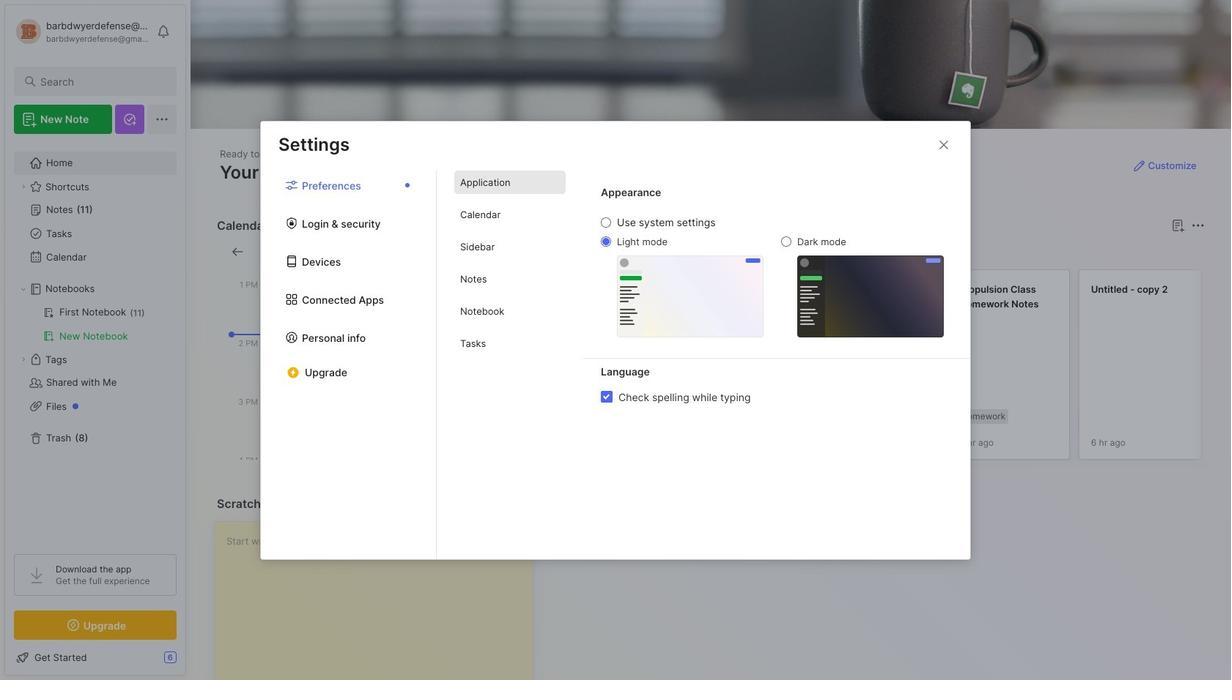 Task type: vqa. For each thing, say whether or not it's contained in the screenshot.
group
yes



Task type: describe. For each thing, give the bounding box(es) containing it.
Search text field
[[40, 75, 163, 89]]

main element
[[0, 0, 191, 681]]

expand tags image
[[19, 356, 28, 364]]

tree inside main element
[[5, 143, 185, 542]]



Task type: locate. For each thing, give the bounding box(es) containing it.
tree
[[5, 143, 185, 542]]

option group
[[601, 216, 944, 338]]

group
[[14, 301, 176, 348]]

Start writing… text field
[[226, 523, 532, 681]]

tab
[[454, 171, 566, 194], [454, 203, 566, 226], [454, 235, 566, 259], [554, 243, 597, 261], [603, 243, 663, 261], [454, 268, 566, 291], [454, 300, 566, 323], [454, 332, 566, 355]]

None radio
[[601, 218, 611, 228]]

None radio
[[601, 237, 611, 247], [781, 237, 792, 247], [601, 237, 611, 247], [781, 237, 792, 247]]

none search field inside main element
[[40, 73, 163, 90]]

expand notebooks image
[[19, 285, 28, 294]]

None checkbox
[[601, 391, 613, 403]]

None search field
[[40, 73, 163, 90]]

row group
[[551, 270, 1231, 469]]

group inside main element
[[14, 301, 176, 348]]

tab list
[[261, 171, 437, 560], [437, 171, 583, 560], [554, 243, 1203, 261]]

close image
[[935, 136, 953, 154]]



